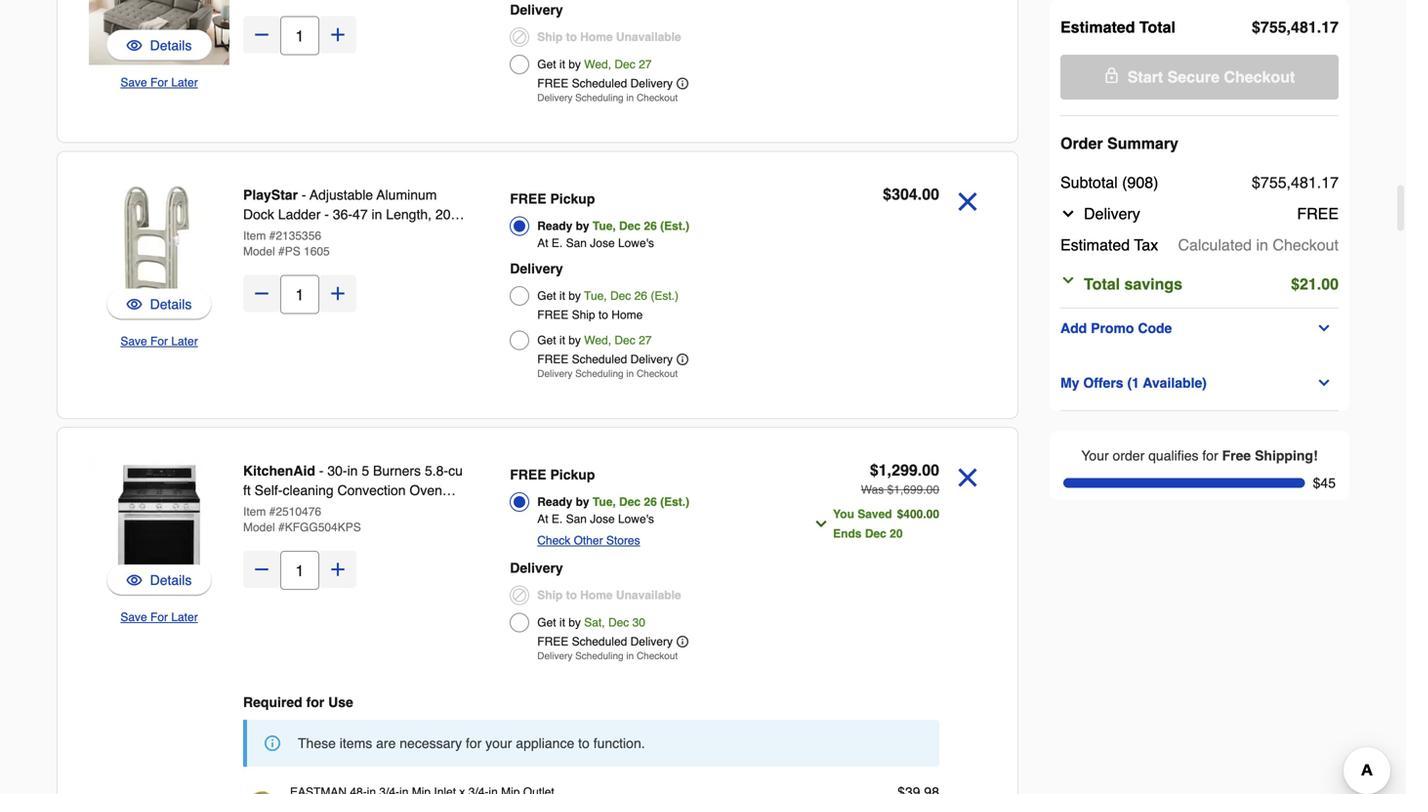 Task type: describe. For each thing, give the bounding box(es) containing it.
calculated in checkout
[[1179, 236, 1340, 254]]

48-in 3/4-in mip inlet x 3/4-in mip outlet stainless steel gas appliance installation kit image
[[243, 783, 282, 794]]

4 it from the top
[[560, 616, 566, 630]]

order
[[1061, 134, 1104, 152]]

$ left remove item image
[[883, 185, 892, 203]]

chevron down image inside the add promo code "link"
[[1317, 320, 1333, 336]]

checkout inside button
[[1225, 68, 1296, 86]]

1 scheduled from the top
[[572, 77, 628, 90]]

plus image for 1st stepper number input field with increment and decrement buttons number field from the top
[[328, 25, 348, 44]]

get it by sat, dec 30
[[538, 616, 646, 630]]

required
[[243, 695, 303, 710]]

estimated for estimated total
[[1061, 18, 1136, 36]]

1 details from the top
[[150, 38, 192, 53]]

estimated for estimated tax
[[1061, 236, 1131, 254]]

- down 36-
[[334, 226, 338, 242]]

check other stores button
[[538, 531, 641, 551]]

#kfgg504kps
[[278, 521, 361, 534]]

code
[[1139, 320, 1173, 336]]

$ 1,299 .00 was $ 1,699 .00
[[861, 461, 940, 497]]

save for later button for kitchenaid
[[120, 608, 198, 627]]

1605
[[304, 245, 330, 258]]

you
[[834, 508, 855, 521]]

free ship to home
[[538, 308, 643, 322]]

model for adjustable aluminum dock ladder - 36-47 in length, 20 in wide opening - easy to install, rust-free, 350 lb weight rating
[[243, 245, 275, 258]]

remove item image
[[952, 461, 985, 494]]

offers
[[1084, 375, 1124, 391]]

1 vertical spatial home
[[612, 308, 643, 322]]

subtotal (908)
[[1061, 173, 1159, 191]]

start secure checkout
[[1128, 68, 1296, 86]]

add
[[1061, 320, 1088, 336]]

1 save for later button from the top
[[120, 73, 198, 92]]

. for estimated total
[[1318, 18, 1322, 36]]

30
[[633, 616, 646, 630]]

3 get from the top
[[538, 334, 556, 347]]

ready by tue, dec 26 (est.) for adjustable aluminum dock ladder - 36-47 in length, 20 in wide opening - easy to install, rust-free, 350 lb weight rating
[[538, 219, 690, 233]]

these
[[298, 736, 336, 751]]

1 vertical spatial 26
[[635, 289, 648, 303]]

1 free scheduled delivery from the top
[[538, 77, 673, 90]]

1 delivery scheduling in checkout from the top
[[538, 92, 678, 104]]

rating
[[399, 246, 438, 261]]

30-in 5 burners 5.8-cu ft self-cleaning convection oven freestanding natural gas range (stainless steel with printshield finish) image
[[89, 459, 230, 600]]

1,299
[[879, 461, 918, 479]]

$ 21 .00
[[1292, 275, 1340, 293]]

(1
[[1128, 375, 1140, 391]]

checkout down free ship to home
[[637, 368, 678, 380]]

total savings
[[1085, 275, 1183, 293]]

order summary
[[1061, 134, 1179, 152]]

$45
[[1314, 475, 1337, 491]]

ship for wed, dec 27
[[538, 30, 563, 44]]

20 inside adjustable aluminum dock ladder - 36-47 in length, 20 in wide opening - easy to install, rust-free, 350 lb weight rating
[[436, 207, 451, 222]]

delivery scheduling in checkout for kitchenaid -
[[538, 651, 678, 662]]

add promo code
[[1061, 320, 1173, 336]]

start
[[1128, 68, 1164, 86]]

1 vertical spatial ship
[[572, 308, 596, 322]]

$ up start secure checkout
[[1253, 18, 1261, 36]]

400
[[904, 508, 924, 521]]

at e. san jose lowe's
[[538, 236, 655, 250]]

estimated total
[[1061, 18, 1176, 36]]

required for use
[[243, 695, 353, 710]]

available)
[[1144, 375, 1208, 391]]

your
[[1082, 448, 1110, 464]]

subtotal
[[1061, 173, 1118, 191]]

qualifies
[[1149, 448, 1199, 464]]

304
[[892, 185, 918, 203]]

1 vertical spatial tue,
[[584, 289, 607, 303]]

minus image
[[252, 25, 272, 44]]

easy
[[342, 226, 373, 242]]

my offers (1 available)
[[1061, 375, 1208, 391]]

stores
[[607, 534, 641, 548]]

sat,
[[585, 616, 605, 630]]

dock
[[243, 207, 274, 222]]

calculated
[[1179, 236, 1253, 254]]

pickup for kitchenaid -
[[551, 467, 595, 483]]

350
[[312, 246, 335, 261]]

kitchenaid
[[243, 463, 315, 479]]

quickview image for playstar
[[127, 295, 142, 314]]

rust-
[[243, 246, 276, 261]]

san for at e. san jose lowe's check other stores
[[566, 512, 587, 526]]

info image for kitchenaid -
[[677, 636, 689, 648]]

free
[[1223, 448, 1252, 464]]

save for later for adjustable aluminum dock ladder - 36-47 in length, 20 in wide opening - easy to install, rust-free, 350 lb weight rating
[[120, 335, 198, 348]]

info image for adjustable aluminum dock ladder - 36-47 in length, 20 in wide opening - easy to install, rust-free, 350 lb weight rating
[[677, 354, 689, 365]]

tax
[[1135, 236, 1159, 254]]

other
[[574, 534, 603, 548]]

$ 755,481 . 17 for total
[[1253, 18, 1340, 36]]

you saved $ 400 .00 ends dec 20
[[834, 508, 940, 541]]

1 save for later from the top
[[120, 76, 198, 89]]

21
[[1300, 275, 1318, 293]]

26 for adjustable aluminum dock ladder - 36-47 in length, 20 in wide opening - easy to install, rust-free, 350 lb weight rating
[[644, 219, 657, 233]]

- left 36-
[[325, 207, 329, 222]]

$ inside you saved $ 400 .00 ends dec 20
[[898, 508, 904, 521]]

(908)
[[1123, 173, 1159, 191]]

jose for at e. san jose lowe's
[[590, 236, 615, 250]]

36-
[[333, 207, 353, 222]]

playstar
[[243, 187, 298, 203]]

wed, for free
[[585, 334, 612, 347]]

plus image for second stepper number input field with increment and decrement buttons number field from the top
[[328, 284, 348, 303]]

checkout up "21"
[[1273, 236, 1340, 254]]

secure
[[1168, 68, 1220, 86]]

(est.) for adjustable aluminum dock ladder - 36-47 in length, 20 in wide opening - easy to install, rust-free, 350 lb weight rating
[[661, 219, 690, 233]]

1 it from the top
[[560, 58, 566, 71]]

minus image for second stepper number input field with increment and decrement buttons number field from the top
[[252, 284, 272, 303]]

appliance
[[516, 736, 575, 751]]

your
[[486, 736, 512, 751]]

ends
[[834, 527, 862, 541]]

get it by tue, dec 26 (est.)
[[538, 289, 679, 303]]

add promo code link
[[1061, 317, 1340, 340]]

dec inside you saved $ 400 .00 ends dec 20
[[865, 527, 887, 541]]

ready for adjustable aluminum dock ladder - 36-47 in length, 20 in wide opening - easy to install, rust-free, 350 lb weight rating
[[538, 219, 573, 233]]

755,481 for subtotal (908)
[[1261, 173, 1318, 191]]

27 for ship to home unavailable
[[639, 58, 652, 71]]

item #2510476 model #kfgg504kps
[[243, 505, 361, 534]]

2 vertical spatial for
[[466, 736, 482, 751]]

shipping!
[[1256, 448, 1319, 464]]

quickview image for kitchenaid
[[127, 571, 142, 590]]

savings
[[1125, 275, 1183, 293]]

free scheduled delivery for kitchenaid -
[[538, 635, 673, 649]]

start secure checkout button
[[1061, 55, 1340, 100]]

summary
[[1108, 134, 1179, 152]]

1 get from the top
[[538, 58, 556, 71]]

plus image
[[328, 560, 348, 579]]

.00 up "400"
[[924, 483, 940, 497]]

20 inside you saved $ 400 .00 ends dec 20
[[890, 527, 903, 541]]

free scheduled delivery for adjustable aluminum dock ladder - 36-47 in length, 20 in wide opening - easy to install, rust-free, 350 lb weight rating
[[538, 353, 673, 366]]

check
[[538, 534, 571, 548]]

weight
[[353, 246, 395, 261]]

scheduling for adjustable aluminum dock ladder - 36-47 in length, 20 in wide opening - easy to install, rust-free, 350 lb weight rating
[[576, 368, 624, 380]]

item for kitchenaid
[[243, 505, 266, 519]]

remove item image
[[952, 185, 985, 218]]

ship for sat, dec 30
[[538, 589, 563, 602]]

0 horizontal spatial for
[[306, 695, 325, 710]]

96.46-in casual brown polyester/blend 4-seater sleeper image
[[89, 0, 230, 65]]

length,
[[386, 207, 432, 222]]

item for adjustable aluminum dock ladder - 36-47 in length, 20 in wide opening - easy to install, rust-free, 350 lb weight rating
[[243, 229, 266, 243]]

tue, for kitchenaid -
[[593, 495, 616, 509]]

. for subtotal (908)
[[1318, 173, 1322, 191]]

chevron down image left you at the bottom right of the page
[[814, 516, 830, 532]]



Task type: vqa. For each thing, say whether or not it's contained in the screenshot.
minimum
no



Task type: locate. For each thing, give the bounding box(es) containing it.
ship to home unavailable inside option group
[[538, 589, 682, 602]]

(est.) for kitchenaid -
[[661, 495, 690, 509]]

3 later from the top
[[171, 611, 198, 624]]

1 vertical spatial free scheduled delivery
[[538, 353, 673, 366]]

$ 755,481 . 17 up the calculated in checkout
[[1253, 173, 1340, 191]]

later down '30-in 5 burners 5.8-cu ft self-cleaning convection oven freestanding natural gas range (stainless steel with printshield finish)' image
[[171, 611, 198, 624]]

at e. san jose lowe's check other stores
[[538, 512, 655, 548]]

.00 for $ 1,299 .00 was $ 1,699 .00
[[918, 461, 940, 479]]

2 vertical spatial details
[[150, 573, 192, 588]]

0 vertical spatial block image
[[510, 27, 530, 47]]

ship to home unavailable up info icon
[[538, 30, 682, 44]]

2 stepper number input field with increment and decrement buttons number field from the top
[[280, 275, 319, 314]]

for left use
[[306, 695, 325, 710]]

scheduled down free ship to home
[[572, 353, 628, 366]]

1 vertical spatial save
[[120, 335, 147, 348]]

2 item from the top
[[243, 505, 266, 519]]

$
[[1253, 18, 1261, 36], [1253, 173, 1261, 191], [883, 185, 892, 203], [1292, 275, 1300, 293], [870, 461, 879, 479], [888, 483, 894, 497], [898, 508, 904, 521]]

1 free pickup from the top
[[510, 191, 595, 207]]

tue,
[[593, 219, 616, 233], [584, 289, 607, 303], [593, 495, 616, 509]]

ship to home unavailable for wed,
[[538, 30, 682, 44]]

1 vertical spatial ready by tue, dec 26 (est.)
[[538, 495, 690, 509]]

unavailable inside option group
[[616, 589, 682, 602]]

.00 down the calculated in checkout
[[1318, 275, 1340, 293]]

plus image
[[328, 25, 348, 44], [328, 284, 348, 303]]

1 model from the top
[[243, 245, 275, 258]]

$ 755,481 . 17 up start secure checkout
[[1253, 18, 1340, 36]]

0 vertical spatial for
[[1203, 448, 1219, 464]]

ready up check
[[538, 495, 573, 509]]

1 vertical spatial for
[[306, 695, 325, 710]]

1 vertical spatial 27
[[639, 334, 652, 347]]

jose inside at e. san jose lowe's check other stores
[[590, 512, 615, 526]]

free scheduled delivery left info icon
[[538, 77, 673, 90]]

save for later button down '30-in 5 burners 5.8-cu ft self-cleaning convection oven freestanding natural gas range (stainless steel with printshield finish)' image
[[120, 608, 198, 627]]

0 vertical spatial details
[[150, 38, 192, 53]]

unavailable for wed, dec 27
[[616, 30, 682, 44]]

are
[[376, 736, 396, 751]]

1 vertical spatial plus image
[[328, 284, 348, 303]]

1 option group from the top
[[510, 185, 781, 385]]

save for later
[[120, 76, 198, 89], [120, 335, 198, 348], [120, 611, 198, 624]]

details for kitchenaid
[[150, 573, 192, 588]]

3 save for later from the top
[[120, 611, 198, 624]]

save for later for kitchenaid -
[[120, 611, 198, 624]]

1 ready from the top
[[538, 219, 573, 233]]

for left the free
[[1203, 448, 1219, 464]]

these items are necessary for your appliance to function.
[[298, 736, 645, 751]]

items
[[340, 736, 372, 751]]

1 vertical spatial stepper number input field with increment and decrement buttons number field
[[280, 275, 319, 314]]

2 estimated from the top
[[1061, 236, 1131, 254]]

1 estimated from the top
[[1061, 18, 1136, 36]]

0 vertical spatial item
[[243, 229, 266, 243]]

free scheduled delivery down free ship to home
[[538, 353, 673, 366]]

get it by wed, dec 27 for ship to home unavailable
[[538, 58, 652, 71]]

chevron down image down subtotal
[[1061, 206, 1077, 222]]

1 vertical spatial item
[[243, 505, 266, 519]]

26 for kitchenaid -
[[644, 495, 657, 509]]

lowe's up stores
[[618, 512, 655, 526]]

model for kitchenaid -
[[243, 521, 275, 534]]

0 vertical spatial minus image
[[252, 284, 272, 303]]

for down '30-in 5 burners 5.8-cu ft self-cleaning convection oven freestanding natural gas range (stainless steel with printshield finish)' image
[[150, 611, 168, 624]]

0 vertical spatial model
[[243, 245, 275, 258]]

free
[[538, 77, 569, 90], [510, 191, 547, 207], [1298, 205, 1340, 223], [538, 308, 569, 322], [538, 353, 569, 366], [510, 467, 547, 483], [538, 635, 569, 649]]

0 vertical spatial unavailable
[[616, 30, 682, 44]]

delivery scheduling in checkout down free ship to home
[[538, 368, 678, 380]]

scheduling for kitchenaid -
[[576, 651, 624, 662]]

later down adjustable aluminum dock ladder - 36-47 in length, 20 in wide opening - easy to install, rust-free, 350 lb weight rating image
[[171, 335, 198, 348]]

1 vertical spatial jose
[[590, 512, 615, 526]]

use
[[328, 695, 353, 710]]

tue, for adjustable aluminum dock ladder - 36-47 in length, 20 in wide opening - easy to install, rust-free, 350 lb weight rating
[[593, 219, 616, 233]]

my
[[1061, 375, 1080, 391]]

stepper number input field with increment and decrement buttons number field right minus image
[[280, 16, 319, 55]]

jose up check other stores button
[[590, 512, 615, 526]]

ready by tue, dec 26 (est.)
[[538, 219, 690, 233], [538, 495, 690, 509]]

1 vertical spatial save for later
[[120, 335, 198, 348]]

chevron down image up shipping!
[[1317, 375, 1333, 391]]

model down wide on the top of page
[[243, 245, 275, 258]]

at up get it by tue, dec 26 (est.) on the top of the page
[[538, 236, 549, 250]]

1 vertical spatial quickview image
[[127, 295, 142, 314]]

0 horizontal spatial 20
[[436, 207, 451, 222]]

1 . from the top
[[1318, 18, 1322, 36]]

1 vertical spatial option group
[[510, 461, 781, 667]]

2 free pickup from the top
[[510, 467, 595, 483]]

delivery scheduling in checkout down sat,
[[538, 651, 678, 662]]

1 vertical spatial lowe's
[[618, 512, 655, 526]]

26 up free ship to home
[[635, 289, 648, 303]]

.00 left remove item image
[[918, 185, 940, 203]]

lowe's
[[618, 236, 655, 250], [618, 512, 655, 526]]

wide
[[243, 226, 274, 242]]

scheduled left info icon
[[572, 77, 628, 90]]

.00 inside you saved $ 400 .00 ends dec 20
[[924, 508, 940, 521]]

2 27 from the top
[[639, 334, 652, 347]]

save for adjustable aluminum dock ladder - 36-47 in length, 20 in wide opening - easy to install, rust-free, 350 lb weight rating
[[120, 335, 147, 348]]

2 get from the top
[[538, 289, 556, 303]]

0 vertical spatial 17
[[1322, 18, 1340, 36]]

wed, for ship to home unavailable
[[585, 58, 612, 71]]

saved
[[858, 508, 893, 521]]

ready by tue, dec 26 (est.) up at e. san jose lowe's check other stores
[[538, 495, 690, 509]]

your order qualifies for free shipping!
[[1082, 448, 1319, 464]]

for
[[150, 76, 168, 89], [150, 335, 168, 348], [150, 611, 168, 624]]

model inside item #2510476 model #kfgg504kps
[[243, 521, 275, 534]]

.00 for $ 21 .00
[[1318, 275, 1340, 293]]

2 delivery scheduling in checkout from the top
[[538, 368, 678, 380]]

estimated tax
[[1061, 236, 1159, 254]]

3 scheduling from the top
[[576, 651, 624, 662]]

2 vertical spatial save for later
[[120, 611, 198, 624]]

2 755,481 from the top
[[1261, 173, 1318, 191]]

secure image
[[1105, 67, 1120, 83]]

2 vertical spatial stepper number input field with increment and decrement buttons number field
[[280, 551, 319, 590]]

755,481 up start secure checkout
[[1261, 18, 1318, 36]]

get it by wed, dec 27
[[538, 58, 652, 71], [538, 334, 652, 347]]

tue, up at e. san jose lowe's check other stores
[[593, 495, 616, 509]]

home for wed, dec 27
[[581, 30, 613, 44]]

scheduled for adjustable aluminum dock ladder - 36-47 in length, 20 in wide opening - easy to install, rust-free, 350 lb weight rating
[[572, 353, 628, 366]]

lowe's inside at e. san jose lowe's check other stores
[[618, 512, 655, 526]]

$ right the saved
[[898, 508, 904, 521]]

san
[[566, 236, 587, 250], [566, 512, 587, 526]]

1 vertical spatial for
[[150, 335, 168, 348]]

2 vertical spatial save
[[120, 611, 147, 624]]

free pickup up at e. san jose lowe's
[[510, 191, 595, 207]]

0 vertical spatial scheduling
[[576, 92, 624, 104]]

info image
[[677, 78, 689, 89]]

save down adjustable aluminum dock ladder - 36-47 in length, 20 in wide opening - easy to install, rust-free, 350 lb weight rating image
[[120, 335, 147, 348]]

2 for from the top
[[150, 335, 168, 348]]

17 for estimated total
[[1322, 18, 1340, 36]]

1 vertical spatial $ 755,481 . 17
[[1253, 173, 1340, 191]]

1 vertical spatial minus image
[[252, 560, 272, 579]]

unavailable for sat, dec 30
[[616, 589, 682, 602]]

later down 96.46-in casual brown polyester/blend 4-seater sleeper image
[[171, 76, 198, 89]]

2 it from the top
[[560, 289, 566, 303]]

details for adjustable aluminum dock ladder - 36-47 in length, 20 in wide opening - easy to install, rust-free, 350 lb weight rating
[[150, 297, 192, 312]]

2 vertical spatial scheduled
[[572, 635, 628, 649]]

ship
[[538, 30, 563, 44], [572, 308, 596, 322], [538, 589, 563, 602]]

2 scheduling from the top
[[576, 368, 624, 380]]

checkout down 30
[[637, 651, 678, 662]]

chevron down image inside my offers (1 available) link
[[1317, 375, 1333, 391]]

1 stepper number input field with increment and decrement buttons number field from the top
[[280, 16, 319, 55]]

1 vertical spatial model
[[243, 521, 275, 534]]

at inside at e. san jose lowe's check other stores
[[538, 512, 549, 526]]

2 jose from the top
[[590, 512, 615, 526]]

2 details from the top
[[150, 297, 192, 312]]

ship to home unavailable
[[538, 30, 682, 44], [538, 589, 682, 602]]

home for sat, dec 30
[[581, 589, 613, 602]]

free scheduled delivery down sat,
[[538, 635, 673, 649]]

for down adjustable aluminum dock ladder - 36-47 in length, 20 in wide opening - easy to install, rust-free, 350 lb weight rating image
[[150, 335, 168, 348]]

for
[[1203, 448, 1219, 464], [306, 695, 325, 710], [466, 736, 482, 751]]

install,
[[392, 226, 431, 242]]

aluminum
[[377, 187, 437, 203]]

.
[[1318, 18, 1322, 36], [1318, 173, 1322, 191]]

0 vertical spatial scheduled
[[572, 77, 628, 90]]

1 ready by tue, dec 26 (est.) from the top
[[538, 219, 690, 233]]

0 vertical spatial san
[[566, 236, 587, 250]]

at for at e. san jose lowe's check other stores
[[538, 512, 549, 526]]

item left #2510476
[[243, 505, 266, 519]]

minus image
[[252, 284, 272, 303], [252, 560, 272, 579]]

0 vertical spatial jose
[[590, 236, 615, 250]]

3 scheduled from the top
[[572, 635, 628, 649]]

my offers (1 available) link
[[1061, 371, 1340, 395]]

1 vertical spatial save for later button
[[120, 332, 198, 351]]

26
[[644, 219, 657, 233], [635, 289, 648, 303], [644, 495, 657, 509]]

2 quickview image from the top
[[127, 295, 142, 314]]

pickup for adjustable aluminum dock ladder - 36-47 in length, 20 in wide opening - easy to install, rust-free, 350 lb weight rating
[[551, 191, 595, 207]]

755,481 for estimated total
[[1261, 18, 1318, 36]]

at
[[538, 236, 549, 250], [538, 512, 549, 526]]

e. for at e. san jose lowe's
[[552, 236, 563, 250]]

item up rust-
[[243, 229, 266, 243]]

lowe's for at e. san jose lowe's
[[618, 236, 655, 250]]

stepper number input field with increment and decrement buttons number field down free,
[[280, 275, 319, 314]]

3 delivery scheduling in checkout from the top
[[538, 651, 678, 662]]

checkout down info icon
[[637, 92, 678, 104]]

1 vertical spatial at
[[538, 512, 549, 526]]

model down #2510476
[[243, 521, 275, 534]]

0 vertical spatial total
[[1140, 18, 1176, 36]]

20
[[436, 207, 451, 222], [890, 527, 903, 541]]

1 vertical spatial scheduling
[[576, 368, 624, 380]]

1,699
[[894, 483, 924, 497]]

1 quickview image from the top
[[127, 36, 142, 55]]

scheduled down sat,
[[572, 635, 628, 649]]

0 vertical spatial pickup
[[551, 191, 595, 207]]

2 vertical spatial for
[[150, 611, 168, 624]]

function.
[[594, 736, 645, 751]]

0 vertical spatial free pickup
[[510, 191, 595, 207]]

2 minus image from the top
[[252, 560, 272, 579]]

2 get it by wed, dec 27 from the top
[[538, 334, 652, 347]]

ready up at e. san jose lowe's
[[538, 219, 573, 233]]

save for later button for playstar
[[120, 332, 198, 351]]

1 unavailable from the top
[[616, 30, 682, 44]]

0 vertical spatial save
[[120, 76, 147, 89]]

2 ready from the top
[[538, 495, 573, 509]]

checkout right secure
[[1225, 68, 1296, 86]]

1 san from the top
[[566, 236, 587, 250]]

ready by tue, dec 26 (est.) up at e. san jose lowe's
[[538, 219, 690, 233]]

0 vertical spatial option group
[[510, 185, 781, 385]]

2 ready by tue, dec 26 (est.) from the top
[[538, 495, 690, 509]]

e.
[[552, 236, 563, 250], [552, 512, 563, 526]]

later
[[171, 76, 198, 89], [171, 335, 198, 348], [171, 611, 198, 624]]

model inside item #2135356 model #ps 1605
[[243, 245, 275, 258]]

2 . from the top
[[1318, 173, 1322, 191]]

26 up at e. san jose lowe's
[[644, 219, 657, 233]]

1 17 from the top
[[1322, 18, 1340, 36]]

0 vertical spatial info image
[[677, 354, 689, 365]]

2 ship to home unavailable from the top
[[538, 589, 682, 602]]

1 save from the top
[[120, 76, 147, 89]]

#2135356
[[269, 229, 322, 243]]

2 pickup from the top
[[551, 467, 595, 483]]

0 vertical spatial get it by wed, dec 27
[[538, 58, 652, 71]]

1 e. from the top
[[552, 236, 563, 250]]

$ up the calculated in checkout
[[1253, 173, 1261, 191]]

0 vertical spatial for
[[150, 76, 168, 89]]

unavailable up 30
[[616, 589, 682, 602]]

2 $ 755,481 . 17 from the top
[[1253, 173, 1340, 191]]

item inside item #2510476 model #kfgg504kps
[[243, 505, 266, 519]]

2 later from the top
[[171, 335, 198, 348]]

1 vertical spatial details
[[150, 297, 192, 312]]

1 get it by wed, dec 27 from the top
[[538, 58, 652, 71]]

3 free scheduled delivery from the top
[[538, 635, 673, 649]]

tue, up at e. san jose lowe's
[[593, 219, 616, 233]]

1 vertical spatial block image
[[510, 586, 530, 605]]

17
[[1322, 18, 1340, 36], [1322, 173, 1340, 191]]

san up other
[[566, 512, 587, 526]]

.00 up the 1,699
[[918, 461, 940, 479]]

.00
[[918, 185, 940, 203], [1318, 275, 1340, 293], [918, 461, 940, 479], [924, 483, 940, 497], [924, 508, 940, 521]]

0 vertical spatial ready
[[538, 219, 573, 233]]

playstar -
[[243, 187, 310, 203]]

Stepper number input field with increment and decrement buttons number field
[[280, 16, 319, 55], [280, 275, 319, 314], [280, 551, 319, 590]]

1 horizontal spatial for
[[466, 736, 482, 751]]

1 755,481 from the top
[[1261, 18, 1318, 36]]

san inside at e. san jose lowe's check other stores
[[566, 512, 587, 526]]

0 vertical spatial 27
[[639, 58, 652, 71]]

2 vertical spatial tue,
[[593, 495, 616, 509]]

1 $ 755,481 . 17 from the top
[[1253, 18, 1340, 36]]

get it by wed, dec 27 inside option group
[[538, 334, 652, 347]]

1 27 from the top
[[639, 58, 652, 71]]

2 wed, from the top
[[585, 334, 612, 347]]

save for later down '30-in 5 burners 5.8-cu ft self-cleaning convection oven freestanding natural gas range (stainless steel with printshield finish)' image
[[120, 611, 198, 624]]

1 jose from the top
[[590, 236, 615, 250]]

1 horizontal spatial 20
[[890, 527, 903, 541]]

2 san from the top
[[566, 512, 587, 526]]

1 vertical spatial total
[[1085, 275, 1121, 293]]

unavailable
[[616, 30, 682, 44], [616, 589, 682, 602]]

2 plus image from the top
[[328, 284, 348, 303]]

20 right the length,
[[436, 207, 451, 222]]

2 scheduled from the top
[[572, 353, 628, 366]]

adjustable aluminum dock ladder - 36-47 in length, 20 in wide opening - easy to install, rust-free, 350 lb weight rating
[[243, 187, 465, 261]]

- up the ladder in the top left of the page
[[302, 187, 306, 203]]

block image
[[510, 27, 530, 47], [510, 586, 530, 605]]

47
[[353, 207, 368, 222]]

0 vertical spatial 20
[[436, 207, 451, 222]]

1 vertical spatial ship to home unavailable
[[538, 589, 682, 602]]

3 for from the top
[[150, 611, 168, 624]]

san up get it by tue, dec 26 (est.) on the top of the page
[[566, 236, 587, 250]]

san for at e. san jose lowe's
[[566, 236, 587, 250]]

27 for free
[[639, 334, 652, 347]]

1 vertical spatial estimated
[[1061, 236, 1131, 254]]

1 later from the top
[[171, 76, 198, 89]]

tue, up free ship to home
[[584, 289, 607, 303]]

#2510476
[[269, 505, 322, 519]]

later for kitchenaid
[[171, 611, 198, 624]]

1 item from the top
[[243, 229, 266, 243]]

scheduled for kitchenaid -
[[572, 635, 628, 649]]

info image
[[677, 354, 689, 365], [677, 636, 689, 648], [265, 736, 280, 751]]

lowe's up get it by tue, dec 26 (est.) on the top of the page
[[618, 236, 655, 250]]

0 vertical spatial $ 755,481 . 17
[[1253, 18, 1340, 36]]

2 vertical spatial delivery scheduling in checkout
[[538, 651, 678, 662]]

0 vertical spatial delivery scheduling in checkout
[[538, 92, 678, 104]]

0 vertical spatial e.
[[552, 236, 563, 250]]

0 vertical spatial lowe's
[[618, 236, 655, 250]]

0 vertical spatial quickview image
[[127, 36, 142, 55]]

delivery scheduling in checkout for adjustable aluminum dock ladder - 36-47 in length, 20 in wide opening - easy to install, rust-free, 350 lb weight rating
[[538, 368, 678, 380]]

1 horizontal spatial total
[[1140, 18, 1176, 36]]

save for later down adjustable aluminum dock ladder - 36-47 in length, 20 in wide opening - easy to install, rust-free, 350 lb weight rating image
[[120, 335, 198, 348]]

3 save for later button from the top
[[120, 608, 198, 627]]

2 option group from the top
[[510, 461, 781, 667]]

0 vertical spatial later
[[171, 76, 198, 89]]

2 model from the top
[[243, 521, 275, 534]]

2 vertical spatial free scheduled delivery
[[538, 635, 673, 649]]

for down 96.46-in casual brown polyester/blend 4-seater sleeper image
[[150, 76, 168, 89]]

to inside adjustable aluminum dock ladder - 36-47 in length, 20 in wide opening - easy to install, rust-free, 350 lb weight rating
[[376, 226, 388, 242]]

jose up get it by tue, dec 26 (est.) on the top of the page
[[590, 236, 615, 250]]

at for at e. san jose lowe's
[[538, 236, 549, 250]]

option group for adjustable aluminum dock ladder - 36-47 in length, 20 in wide opening - easy to install, rust-free, 350 lb weight rating
[[510, 185, 781, 385]]

free pickup up check
[[510, 467, 595, 483]]

estimated left tax
[[1061, 236, 1131, 254]]

for left your
[[466, 736, 482, 751]]

- right kitchenaid
[[319, 463, 324, 479]]

2 save for later from the top
[[120, 335, 198, 348]]

2 vertical spatial quickview image
[[127, 571, 142, 590]]

2 17 from the top
[[1322, 173, 1340, 191]]

ship to home unavailable for sat,
[[538, 589, 682, 602]]

save for later button down 96.46-in casual brown polyester/blend 4-seater sleeper image
[[120, 73, 198, 92]]

17 for subtotal (908)
[[1322, 173, 1340, 191]]

0 vertical spatial ship
[[538, 30, 563, 44]]

item inside item #2135356 model #ps 1605
[[243, 229, 266, 243]]

for for adjustable aluminum dock ladder - 36-47 in length, 20 in wide opening - easy to install, rust-free, 350 lb weight rating
[[150, 335, 168, 348]]

2 vertical spatial save for later button
[[120, 608, 198, 627]]

2 vertical spatial 26
[[644, 495, 657, 509]]

total
[[1140, 18, 1176, 36], [1085, 275, 1121, 293]]

necessary
[[400, 736, 462, 751]]

0 vertical spatial ready by tue, dec 26 (est.)
[[538, 219, 690, 233]]

2 vertical spatial home
[[581, 589, 613, 602]]

pickup
[[551, 191, 595, 207], [551, 467, 595, 483]]

1 vertical spatial (est.)
[[651, 289, 679, 303]]

1 vertical spatial wed,
[[585, 334, 612, 347]]

1 vertical spatial later
[[171, 335, 198, 348]]

chevron down image up add
[[1061, 273, 1077, 288]]

ready by tue, dec 26 (est.) for kitchenaid -
[[538, 495, 690, 509]]

promo
[[1091, 320, 1135, 336]]

1 for from the top
[[150, 76, 168, 89]]

item #2135356 model #ps 1605
[[243, 229, 330, 258]]

stepper number input field with increment and decrement buttons number field left plus image
[[280, 551, 319, 590]]

2 free scheduled delivery from the top
[[538, 353, 673, 366]]

0 vertical spatial free scheduled delivery
[[538, 77, 673, 90]]

0 vertical spatial at
[[538, 236, 549, 250]]

$ 755,481 . 17 for (908)
[[1253, 173, 1340, 191]]

1 wed, from the top
[[585, 58, 612, 71]]

1 vertical spatial 755,481
[[1261, 173, 1318, 191]]

model
[[243, 245, 275, 258], [243, 521, 275, 534]]

option group
[[510, 185, 781, 385], [510, 461, 781, 667]]

0 vertical spatial 755,481
[[1261, 18, 1318, 36]]

27
[[639, 58, 652, 71], [639, 334, 652, 347]]

0 vertical spatial wed,
[[585, 58, 612, 71]]

0 vertical spatial home
[[581, 30, 613, 44]]

2 vertical spatial later
[[171, 611, 198, 624]]

dec
[[615, 58, 636, 71], [619, 219, 641, 233], [611, 289, 631, 303], [615, 334, 636, 347], [619, 495, 641, 509], [865, 527, 887, 541], [609, 616, 629, 630]]

3 stepper number input field with increment and decrement buttons number field from the top
[[280, 551, 319, 590]]

0 horizontal spatial total
[[1085, 275, 1121, 293]]

-
[[302, 187, 306, 203], [325, 207, 329, 222], [334, 226, 338, 242], [319, 463, 324, 479]]

3 details from the top
[[150, 573, 192, 588]]

adjustable aluminum dock ladder - 36-47 in length, 20 in wide opening - easy to install, rust-free, 350 lb weight rating image
[[89, 183, 230, 324]]

free pickup for adjustable aluminum dock ladder - 36-47 in length, 20 in wide opening - easy to install, rust-free, 350 lb weight rating
[[510, 191, 595, 207]]

save
[[120, 76, 147, 89], [120, 335, 147, 348], [120, 611, 147, 624]]

ladder
[[278, 207, 321, 222]]

2 block image from the top
[[510, 586, 530, 605]]

for for kitchenaid -
[[150, 611, 168, 624]]

1 ship to home unavailable from the top
[[538, 30, 682, 44]]

26 up at e. san jose lowe's check other stores
[[644, 495, 657, 509]]

details button
[[106, 30, 212, 61], [127, 36, 192, 55], [106, 289, 212, 320], [127, 295, 192, 314], [106, 565, 212, 596], [127, 571, 192, 590]]

details
[[150, 38, 192, 53], [150, 297, 192, 312], [150, 573, 192, 588]]

plus image right minus image
[[328, 25, 348, 44]]

1 lowe's from the top
[[618, 236, 655, 250]]

$ right was
[[888, 483, 894, 497]]

pickup up at e. san jose lowe's
[[551, 191, 595, 207]]

was
[[861, 483, 884, 497]]

3 quickview image from the top
[[127, 571, 142, 590]]

2 lowe's from the top
[[618, 512, 655, 526]]

jose for at e. san jose lowe's check other stores
[[590, 512, 615, 526]]

1 at from the top
[[538, 236, 549, 250]]

minus image down rust-
[[252, 284, 272, 303]]

2 vertical spatial info image
[[265, 736, 280, 751]]

1 vertical spatial e.
[[552, 512, 563, 526]]

scheduling
[[576, 92, 624, 104], [576, 368, 624, 380], [576, 651, 624, 662]]

pickup up at e. san jose lowe's check other stores
[[551, 467, 595, 483]]

0 vertical spatial ship to home unavailable
[[538, 30, 682, 44]]

4 get from the top
[[538, 616, 556, 630]]

ship to home unavailable up sat,
[[538, 589, 682, 602]]

quickview image
[[127, 36, 142, 55], [127, 295, 142, 314], [127, 571, 142, 590]]

free,
[[276, 246, 308, 261]]

1 scheduling from the top
[[576, 92, 624, 104]]

save for later button down adjustable aluminum dock ladder - 36-47 in length, 20 in wide opening - easy to install, rust-free, 350 lb weight rating image
[[120, 332, 198, 351]]

delivery scheduling in checkout
[[538, 92, 678, 104], [538, 368, 678, 380], [538, 651, 678, 662]]

later for adjustable aluminum dock ladder - 36-47 in length, 20 in wide opening - easy to install, rust-free, 350 lb weight rating
[[171, 335, 198, 348]]

lb
[[338, 246, 349, 261]]

option group for kitchenaid -
[[510, 461, 781, 667]]

minus image for third stepper number input field with increment and decrement buttons number field from the top of the page
[[252, 560, 272, 579]]

e. up get it by tue, dec 26 (est.) on the top of the page
[[552, 236, 563, 250]]

save for kitchenaid
[[120, 611, 147, 624]]

to
[[566, 30, 577, 44], [376, 226, 388, 242], [599, 308, 609, 322], [566, 589, 577, 602], [579, 736, 590, 751]]

755,481 up the calculated in checkout
[[1261, 173, 1318, 191]]

1 pickup from the top
[[551, 191, 595, 207]]

2 e. from the top
[[552, 512, 563, 526]]

.00 for $ 304 .00
[[918, 185, 940, 203]]

1 vertical spatial san
[[566, 512, 587, 526]]

total down estimated tax
[[1085, 275, 1121, 293]]

save down 96.46-in casual brown polyester/blend 4-seater sleeper image
[[120, 76, 147, 89]]

.00 down the 1,699
[[924, 508, 940, 521]]

chevron down image down $ 21 .00
[[1317, 320, 1333, 336]]

2 vertical spatial (est.)
[[661, 495, 690, 509]]

minus image down item #2510476 model #kfgg504kps
[[252, 560, 272, 579]]

0 vertical spatial save for later
[[120, 76, 198, 89]]

0 vertical spatial tue,
[[593, 219, 616, 233]]

1 vertical spatial free pickup
[[510, 467, 595, 483]]

delivery scheduling in checkout down info icon
[[538, 92, 678, 104]]

order
[[1113, 448, 1145, 464]]

chevron down image
[[1061, 206, 1077, 222], [1061, 273, 1077, 288], [1317, 320, 1333, 336], [1317, 375, 1333, 391], [814, 516, 830, 532]]

0 vertical spatial save for later button
[[120, 73, 198, 92]]

block image for get it by sat, dec 30
[[510, 586, 530, 605]]

1 vertical spatial info image
[[677, 636, 689, 648]]

wed, inside option group
[[585, 334, 612, 347]]

at up check
[[538, 512, 549, 526]]

2 save for later button from the top
[[120, 332, 198, 351]]

2 at from the top
[[538, 512, 549, 526]]

0 vertical spatial (est.)
[[661, 219, 690, 233]]

free pickup for kitchenaid -
[[510, 467, 595, 483]]

plus image down lb at the left top of the page
[[328, 284, 348, 303]]

e. inside at e. san jose lowe's check other stores
[[552, 512, 563, 526]]

e. for at e. san jose lowe's check other stores
[[552, 512, 563, 526]]

3 it from the top
[[560, 334, 566, 347]]

3 save from the top
[[120, 611, 147, 624]]

1 minus image from the top
[[252, 284, 272, 303]]

1 block image from the top
[[510, 27, 530, 47]]

$ up was
[[870, 461, 879, 479]]

2 save from the top
[[120, 335, 147, 348]]

#ps
[[278, 245, 301, 258]]

total up start
[[1140, 18, 1176, 36]]

get it by wed, dec 27 for free
[[538, 334, 652, 347]]

$ down the calculated in checkout
[[1292, 275, 1300, 293]]

kitchenaid -
[[243, 463, 328, 479]]

1 plus image from the top
[[328, 25, 348, 44]]

e. up check
[[552, 512, 563, 526]]

ready for kitchenaid -
[[538, 495, 573, 509]]

2 horizontal spatial for
[[1203, 448, 1219, 464]]

2 unavailable from the top
[[616, 589, 682, 602]]

block image for get it by wed, dec 27
[[510, 27, 530, 47]]

unavailable up info icon
[[616, 30, 682, 44]]

adjustable
[[310, 187, 373, 203]]

opening
[[278, 226, 330, 242]]

$ 304 .00
[[883, 185, 940, 203]]

save down '30-in 5 burners 5.8-cu ft self-cleaning convection oven freestanding natural gas range (stainless steel with printshield finish)' image
[[120, 611, 147, 624]]

lowe's for at e. san jose lowe's check other stores
[[618, 512, 655, 526]]

20 down the saved
[[890, 527, 903, 541]]



